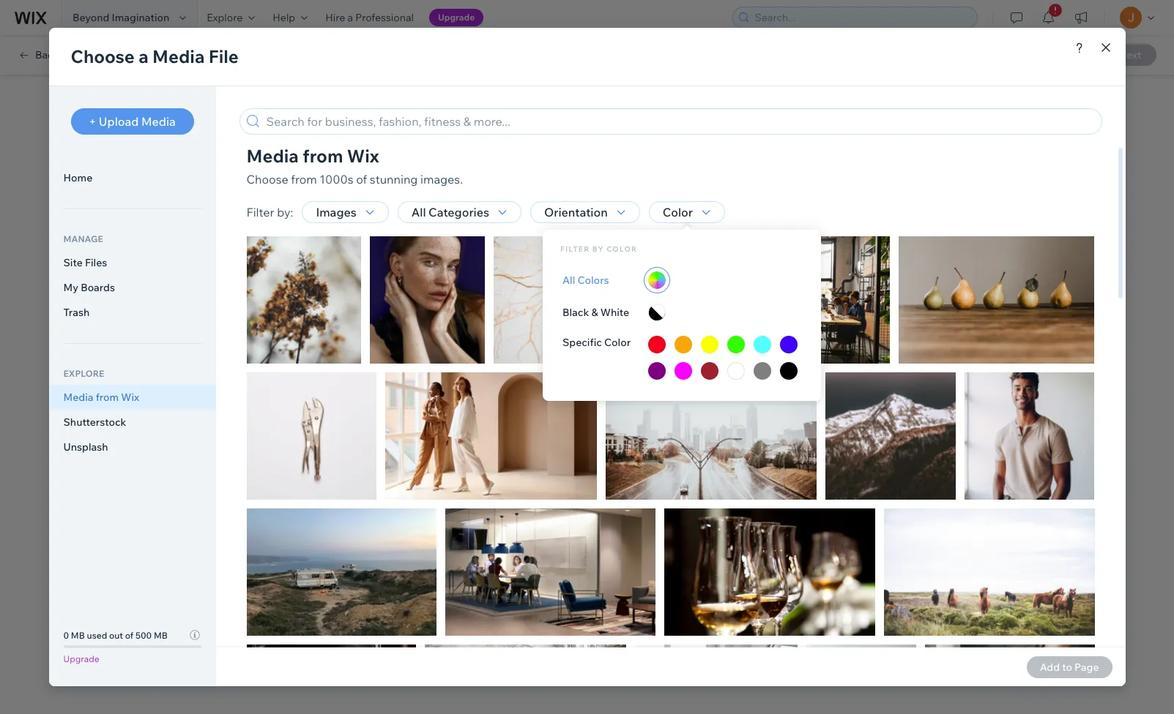 Task type: vqa. For each thing, say whether or not it's contained in the screenshot.
Hire a Professional
yes



Task type: locate. For each thing, give the bounding box(es) containing it.
hire a professional
[[325, 11, 414, 24]]

posts
[[106, 48, 133, 62]]

back to forum posts
[[35, 48, 133, 62]]

Give this post a title text field
[[279, 160, 866, 188]]

help
[[273, 11, 295, 24]]

jeremy
[[306, 119, 338, 131]]

Search... field
[[750, 7, 973, 28]]

to
[[61, 48, 71, 62]]

explore
[[207, 11, 243, 24]]

imagination
[[112, 11, 169, 24]]

upgrade
[[438, 12, 475, 23]]

professional
[[355, 11, 414, 24]]



Task type: describe. For each thing, give the bounding box(es) containing it.
beyond
[[73, 11, 109, 24]]

back
[[35, 48, 59, 62]]

upgrade button
[[429, 9, 484, 26]]

help button
[[264, 0, 317, 35]]

hire
[[325, 11, 345, 24]]

forum
[[73, 48, 104, 62]]

miller
[[341, 119, 364, 131]]

jeremy miller
[[306, 119, 364, 131]]

back to forum posts button
[[18, 48, 133, 62]]

beyond imagination
[[73, 11, 169, 24]]

a
[[347, 11, 353, 24]]

hire a professional link
[[317, 0, 423, 35]]



